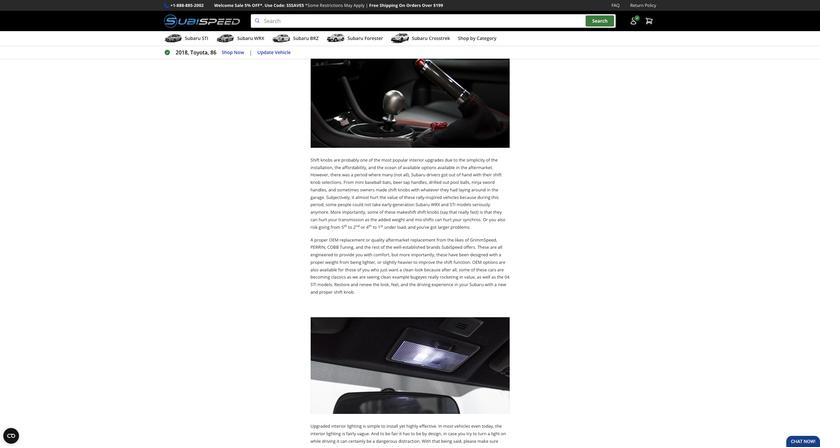 Task type: vqa. For each thing, say whether or not it's contained in the screenshot.
left the 'handles,'
yes



Task type: describe. For each thing, give the bounding box(es) containing it.
in right the you're
[[324, 445, 328, 447]]

$199
[[434, 2, 444, 8]]

these up well
[[477, 267, 488, 273]]

inspired
[[426, 194, 442, 200]]

renew
[[360, 282, 372, 287]]

being inside the "upgraded interior lighting is simple to install yet highly effective. in most vehicles even today, the interior lighting is fairly vague. and to be fair it has to be by design, in case you try to turn a light on while driving it can certainly be a dangerous distraction. with that being said, please make sure you're in a safe situation or parked while looking for items while in the dark in your vehic"
[[442, 438, 453, 444]]

vehicles inside the "upgraded interior lighting is simple to install yet highly effective. in most vehicles even today, the interior lighting is fairly vague. and to be fair it has to be by design, in case you try to turn a light on while driving it can certainly be a dangerous distraction. with that being said, please make sure you're in a safe situation or parked while looking for items while in the dark in your vehic"
[[455, 423, 471, 429]]

the left rest
[[365, 244, 371, 250]]

sure
[[490, 438, 499, 444]]

you inside shift knobs are probably one of the most popular interior upgrades due to the simplicity of the installation, the affordability, and the ocean of available options available in the aftermarket. however, there was a period where many (not all), subaru drivers got out of hand with their shift knob selections. from mini baseball bats, beer tap handles, drilled out pool balls, ninja sword handles, and sometimes owners made shift knobs with whatever they had laying around in the garage. subjectively, it almost hurt the value of these rally-inspired vehicles because during this period, some people could not take early-generation subaru wrx and sti models seriously anymore. more importantly, some of these makeshift shift knobs (say that really fast) is that they can hurt your transmission as the added weight and mis-shifts can hurt your synchros. or you also risk going from 5
[[490, 217, 497, 223]]

for inside 'a proper oem replacement or quality aftermarket replacement from the likes of grimmspeed, perrin, cobb tuning, and the rest of the well-established brands subispeed offers. these are all engineered to provide you with comfort, but more importantly, these have been designed with a proper weight from being lighter, or slightly heavier to improve the shift function. oem options are also available for those of you who just want a clean look because after all, some of these cars are becoming classics as we are seeing clean example bugeyes really rocketing in value, as well as the 04 sti models. restore and renew the look, feel, and the driving experience in your subaru with a new and proper shift knob.'
[[339, 267, 344, 273]]

2 horizontal spatial that
[[485, 209, 493, 215]]

free
[[370, 2, 379, 8]]

sti inside 'a proper oem replacement or quality aftermarket replacement from the likes of grimmspeed, perrin, cobb tuning, and the rest of the well-established brands subispeed offers. these are all engineered to provide you with comfort, but more importantly, these have been designed with a proper weight from being lighter, or slightly heavier to improve the shift function. oem options are also available for those of you who just want a clean look because after all, some of these cars are becoming classics as we are seeing clean example bugeyes really rocketing in value, as well as the 04 sti models. restore and renew the look, feel, and the driving experience in your subaru with a new and proper shift knob.'
[[311, 282, 317, 287]]

in down the sword
[[487, 187, 491, 193]]

install
[[387, 423, 399, 429]]

return
[[631, 2, 644, 8]]

0 vertical spatial clean
[[403, 267, 414, 273]]

try
[[467, 431, 472, 436]]

could
[[353, 202, 364, 208]]

the left "dark"
[[443, 445, 450, 447]]

to left install
[[382, 423, 386, 429]]

0 horizontal spatial lighting
[[327, 431, 341, 436]]

1 vertical spatial it
[[400, 431, 402, 436]]

also inside shift knobs are probably one of the most popular interior upgrades due to the simplicity of the installation, the affordability, and the ocean of available options available in the aftermarket. however, there was a period where many (not all), subaru drivers got out of hand with their shift knob selections. from mini baseball bats, beer tap handles, drilled out pool balls, ninja sword handles, and sometimes owners made shift knobs with whatever they had laying around in the garage. subjectively, it almost hurt the value of these rally-inspired vehicles because during this period, some people could not take early-generation subaru wrx and sti models seriously anymore. more importantly, some of these makeshift shift knobs (say that really fast) is that they can hurt your transmission as the added weight and mis-shifts can hurt your synchros. or you also risk going from 5
[[498, 217, 506, 223]]

subaru left forester
[[348, 35, 364, 41]]

0 horizontal spatial while
[[311, 438, 321, 444]]

0 horizontal spatial can
[[311, 217, 318, 223]]

to up look
[[414, 259, 418, 265]]

have
[[449, 252, 458, 258]]

2 th from the left
[[369, 224, 372, 228]]

888-
[[177, 2, 186, 8]]

and up th to 2 nd or 4 th to 1 st under load, and you've got larger problems.
[[407, 217, 414, 223]]

their
[[483, 172, 493, 178]]

to inside shift knobs are probably one of the most popular interior upgrades due to the simplicity of the installation, the affordability, and the ocean of available options available in the aftermarket. however, there was a period where many (not all), subaru drivers got out of hand with their shift knob selections. from mini baseball bats, beer tap handles, drilled out pool balls, ninja sword handles, and sometimes owners made shift knobs with whatever they had laying around in the garage. subjectively, it almost hurt the value of these rally-inspired vehicles because during this period, some people could not take early-generation subaru wrx and sti models seriously anymore. more importantly, some of these makeshift shift knobs (say that really fast) is that they can hurt your transmission as the added weight and mis-shifts can hurt your synchros. or you also risk going from 5
[[454, 157, 458, 163]]

more
[[331, 209, 341, 215]]

subaru up 2018, toyota, 86
[[185, 35, 201, 41]]

fairly
[[347, 431, 356, 436]]

0 horizontal spatial handles,
[[311, 187, 328, 193]]

2 horizontal spatial while
[[427, 445, 437, 447]]

for inside the "upgraded interior lighting is simple to install yet highly effective. in most vehicles even today, the interior lighting is fairly vague. and to be fair it has to be by design, in case you try to turn a light on while driving it can certainly be a dangerous distraction. with that being said, please make sure you're in a safe situation or parked while looking for items while in the dark in your vehic"
[[408, 445, 414, 447]]

the down the made
[[380, 194, 387, 200]]

1 horizontal spatial lighting
[[348, 423, 362, 429]]

by inside the "upgraded interior lighting is simple to install yet highly effective. in most vehicles even today, the interior lighting is fairly vague. and to be fair it has to be by design, in case you try to turn a light on while driving it can certainly be a dangerous distraction. with that being said, please make sure you're in a safe situation or parked while looking for items while in the dark in your vehic"
[[423, 431, 427, 436]]

wrx inside shift knobs are probably one of the most popular interior upgrades due to the simplicity of the installation, the affordability, and the ocean of available options available in the aftermarket. however, there was a period where many (not all), subaru drivers got out of hand with their shift knob selections. from mini baseball bats, beer tap handles, drilled out pool balls, ninja sword handles, and sometimes owners made shift knobs with whatever they had laying around in the garage. subjectively, it almost hurt the value of these rally-inspired vehicles because during this period, some people could not take early-generation subaru wrx and sti models seriously anymore. more importantly, some of these makeshift shift knobs (say that really fast) is that they can hurt your transmission as the added weight and mis-shifts can hurt your synchros. or you also risk going from 5
[[431, 202, 440, 208]]

one
[[361, 157, 368, 163]]

shift up value
[[389, 187, 397, 193]]

subaru down rally-
[[416, 202, 430, 208]]

update vehicle button
[[258, 49, 291, 56]]

as right well
[[492, 274, 496, 280]]

more
[[400, 252, 410, 258]]

0 horizontal spatial hurt
[[319, 217, 327, 223]]

0 vertical spatial they
[[441, 187, 449, 193]]

said,
[[454, 438, 463, 444]]

your down more
[[329, 217, 338, 223]]

shift right their
[[494, 172, 502, 178]]

1 horizontal spatial oem
[[473, 259, 482, 265]]

the up subispeed
[[448, 237, 454, 243]]

1 horizontal spatial while
[[381, 445, 391, 447]]

around
[[472, 187, 486, 193]]

a proper oem replacement or quality aftermarket replacement from the likes of grimmspeed, perrin, cobb tuning, and the rest of the well-established brands subispeed offers. these are all engineered to provide you with comfort, but more importantly, these have been designed with a proper weight from being lighter, or slightly heavier to improve the shift function. oem options are also available for those of you who just want a clean look because after all, some of these cars are becoming classics as we are seeing clean example bugeyes really rocketing in value, as well as the 04 sti models. restore and renew the look, feel, and the driving experience in your subaru with a new and proper shift knob.
[[311, 237, 510, 295]]

with down well
[[485, 282, 494, 287]]

make
[[478, 438, 489, 444]]

these down early-
[[385, 209, 396, 215]]

most inside shift knobs are probably one of the most popular interior upgrades due to the simplicity of the installation, the affordability, and the ocean of available options available in the aftermarket. however, there was a period where many (not all), subaru drivers got out of hand with their shift knob selections. from mini baseball bats, beer tap handles, drilled out pool balls, ninja sword handles, and sometimes owners made shift knobs with whatever they had laying around in the garage. subjectively, it almost hurt the value of these rally-inspired vehicles because during this period, some people could not take early-generation subaru wrx and sti models seriously anymore. more importantly, some of these makeshift shift knobs (say that really fast) is that they can hurt your transmission as the added weight and mis-shifts can hurt your synchros. or you also risk going from 5
[[382, 157, 392, 163]]

a right turn
[[488, 431, 491, 436]]

2 vertical spatial proper
[[320, 289, 333, 295]]

to right 'try'
[[473, 431, 478, 436]]

due
[[445, 157, 453, 163]]

upgraded interior lighting is simple to install yet highly effective. in most vehicles even today, the interior lighting is fairly vague. and to be fair it has to be by design, in case you try to turn a light on while driving it can certainly be a dangerous distraction. with that being said, please make sure you're in a safe situation or parked while looking for items while in the dark in your vehic
[[311, 423, 507, 447]]

0 horizontal spatial some
[[326, 202, 337, 208]]

a left 'new'
[[495, 282, 497, 287]]

early-
[[382, 202, 393, 208]]

or inside the "upgraded interior lighting is simple to install yet highly effective. in most vehicles even today, the interior lighting is fairly vague. and to be fair it has to be by design, in case you try to turn a light on while driving it can certainly be a dangerous distraction. with that being said, please make sure you're in a safe situation or parked while looking for items while in the dark in your vehic"
[[360, 445, 365, 447]]

available inside 'a proper oem replacement or quality aftermarket replacement from the likes of grimmspeed, perrin, cobb tuning, and the rest of the well-established brands subispeed offers. these are all engineered to provide you with comfort, but more importantly, these have been designed with a proper weight from being lighter, or slightly heavier to improve the shift function. oem options are also available for those of you who just want a clean look because after all, some of these cars are becoming classics as we are seeing clean example bugeyes really rocketing in value, as well as the 04 sti models. restore and renew the look, feel, and the driving experience in your subaru with a new and proper shift knob.'
[[320, 267, 337, 273]]

some inside 'a proper oem replacement or quality aftermarket replacement from the likes of grimmspeed, perrin, cobb tuning, and the rest of the well-established brands subispeed offers. these are all engineered to provide you with comfort, but more importantly, these have been designed with a proper weight from being lighter, or slightly heavier to improve the shift function. oem options are also available for those of you who just want a clean look because after all, some of these cars are becoming classics as we are seeing clean example bugeyes really rocketing in value, as well as the 04 sti models. restore and renew the look, feel, and the driving experience in your subaru with a new and proper shift knob.'
[[459, 267, 470, 273]]

with up the ninja
[[474, 172, 482, 178]]

distraction.
[[399, 438, 421, 444]]

policy
[[645, 2, 657, 8]]

of down popular
[[398, 164, 402, 170]]

0 horizontal spatial clean
[[381, 274, 392, 280]]

04
[[505, 274, 510, 280]]

fair
[[392, 431, 399, 436]]

with right designed
[[490, 252, 498, 258]]

you right the provide at bottom
[[356, 252, 363, 258]]

and up where
[[369, 164, 376, 170]]

as left the we
[[347, 274, 352, 280]]

to down the cobb at the left of the page
[[334, 252, 339, 258]]

in down said,
[[461, 445, 464, 447]]

parked
[[366, 445, 380, 447]]

2 horizontal spatial knobs
[[428, 209, 440, 215]]

today,
[[482, 423, 495, 429]]

got inside th to 2 nd or 4 th to 1 st under load, and you've got larger problems.
[[431, 224, 437, 230]]

options inside 'a proper oem replacement or quality aftermarket replacement from the likes of grimmspeed, perrin, cobb tuning, and the rest of the well-established brands subispeed offers. these are all engineered to provide you with comfort, but more importantly, these have been designed with a proper weight from being lighter, or slightly heavier to improve the shift function. oem options are also available for those of you who just want a clean look because after all, some of these cars are becoming classics as we are seeing clean example bugeyes really rocketing in value, as well as the 04 sti models. restore and renew the look, feel, and the driving experience in your subaru with a new and proper shift knob.'
[[483, 259, 498, 265]]

to left 2
[[348, 224, 353, 230]]

1 replacement from the left
[[340, 237, 365, 243]]

subaru crosstrek button
[[391, 32, 451, 46]]

because inside 'a proper oem replacement or quality aftermarket replacement from the likes of grimmspeed, perrin, cobb tuning, and the rest of the well-established brands subispeed offers. these are all engineered to provide you with comfort, but more importantly, these have been designed with a proper weight from being lighter, or slightly heavier to improve the shift function. oem options are also available for those of you who just want a clean look because after all, some of these cars are becoming classics as we are seeing clean example bugeyes really rocketing in value, as well as the 04 sti models. restore and renew the look, feel, and the driving experience in your subaru with a new and proper shift knob.'
[[425, 267, 441, 273]]

most inside the "upgraded interior lighting is simple to install yet highly effective. in most vehicles even today, the interior lighting is fairly vague. and to be fair it has to be by design, in case you try to turn a light on while driving it can certainly be a dangerous distraction. with that being said, please make sure you're in a safe situation or parked while looking for items while in the dark in your vehic"
[[444, 423, 454, 429]]

may
[[344, 2, 353, 8]]

the right one
[[374, 157, 381, 163]]

2 horizontal spatial available
[[438, 164, 455, 170]]

the left the '04'
[[497, 274, 504, 280]]

of up added
[[380, 209, 384, 215]]

installation,
[[311, 164, 334, 170]]

designed
[[471, 252, 489, 258]]

these down brands
[[437, 252, 448, 258]]

dark
[[451, 445, 460, 447]]

subaru sti
[[185, 35, 209, 41]]

a subaru crosstrek thumbnail image image
[[391, 33, 410, 43]]

aftermarket.
[[469, 164, 494, 170]]

the right due
[[459, 157, 466, 163]]

of right rest
[[381, 244, 385, 250]]

and down models.
[[311, 289, 318, 295]]

feel,
[[392, 282, 400, 287]]

being inside 'a proper oem replacement or quality aftermarket replacement from the likes of grimmspeed, perrin, cobb tuning, and the rest of the well-established brands subispeed offers. these are all engineered to provide you with comfort, but more importantly, these have been designed with a proper weight from being lighter, or slightly heavier to improve the shift function. oem options are also available for those of you who just want a clean look because after all, some of these cars are becoming classics as we are seeing clean example bugeyes really rocketing in value, as well as the 04 sti models. restore and renew the look, feel, and the driving experience in your subaru with a new and proper shift knob.'
[[351, 259, 362, 265]]

a subaru forester thumbnail image image
[[327, 33, 345, 43]]

cars
[[489, 267, 497, 273]]

2 vertical spatial interior
[[311, 431, 326, 436]]

1 vertical spatial |
[[250, 49, 252, 56]]

the left well-
[[386, 244, 393, 250]]

+1-888-885-2002
[[171, 2, 204, 8]]

weight inside shift knobs are probably one of the most popular interior upgrades due to the simplicity of the installation, the affordability, and the ocean of available options available in the aftermarket. however, there was a period where many (not all), subaru drivers got out of hand with their shift knob selections. from mini baseball bats, beer tap handles, drilled out pool balls, ninja sword handles, and sometimes owners made shift knobs with whatever they had laying around in the garage. subjectively, it almost hurt the value of these rally-inspired vehicles because during this period, some people could not take early-generation subaru wrx and sti models seriously anymore. more importantly, some of these makeshift shift knobs (say that really fast) is that they can hurt your transmission as the added weight and mis-shifts can hurt your synchros. or you also risk going from 5
[[392, 217, 405, 223]]

welcome
[[214, 2, 234, 8]]

and inside th to 2 nd or 4 th to 1 st under load, and you've got larger problems.
[[408, 224, 416, 230]]

even
[[472, 423, 481, 429]]

search input field
[[251, 14, 616, 28]]

where
[[369, 172, 381, 178]]

and down the we
[[351, 282, 359, 287]]

in left case
[[444, 431, 448, 436]]

these up generation
[[404, 194, 415, 200]]

your up problems.
[[453, 217, 462, 223]]

or inside th to 2 nd or 4 th to 1 st under load, and you've got larger problems.
[[361, 224, 365, 230]]

pool
[[451, 179, 460, 185]]

2 horizontal spatial be
[[417, 431, 422, 436]]

dangerous
[[377, 438, 398, 444]]

are down the "all"
[[499, 259, 506, 265]]

popular
[[393, 157, 409, 163]]

you down the "lighter,"
[[363, 267, 370, 273]]

as inside shift knobs are probably one of the most popular interior upgrades due to the simplicity of the installation, the affordability, and the ocean of available options available in the aftermarket. however, there was a period where many (not all), subaru drivers got out of hand with their shift knob selections. from mini baseball bats, beer tap handles, drilled out pool balls, ninja sword handles, and sometimes owners made shift knobs with whatever they had laying around in the garage. subjectively, it almost hurt the value of these rally-inspired vehicles because during this period, some people could not take early-generation subaru wrx and sti models seriously anymore. more importantly, some of these makeshift shift knobs (say that really fast) is that they can hurt your transmission as the added weight and mis-shifts can hurt your synchros. or you also risk going from 5
[[365, 217, 370, 223]]

of left hand
[[457, 172, 461, 178]]

to left 1 at the left
[[373, 224, 377, 230]]

also inside 'a proper oem replacement or quality aftermarket replacement from the likes of grimmspeed, perrin, cobb tuning, and the rest of the well-established brands subispeed offers. these are all engineered to provide you with comfort, but more importantly, these have been designed with a proper weight from being lighter, or slightly heavier to improve the shift function. oem options are also available for those of you who just want a clean look because after all, some of these cars are becoming classics as we are seeing clean example bugeyes really rocketing in value, as well as the 04 sti models. restore and renew the look, feel, and the driving experience in your subaru with a new and proper shift knob.'
[[311, 267, 319, 273]]

or down the comfort,
[[378, 259, 382, 265]]

brands
[[427, 244, 441, 250]]

1 vertical spatial they
[[494, 209, 502, 215]]

during
[[478, 194, 491, 200]]

a left safe
[[329, 445, 331, 447]]

driving inside 'a proper oem replacement or quality aftermarket replacement from the likes of grimmspeed, perrin, cobb tuning, and the rest of the well-established brands subispeed offers. these are all engineered to provide you with comfort, but more importantly, these have been designed with a proper weight from being lighter, or slightly heavier to improve the shift function. oem options are also available for those of you who just want a clean look because after all, some of these cars are becoming classics as we are seeing clean example bugeyes really rocketing in value, as well as the 04 sti models. restore and renew the look, feel, and the driving experience in your subaru with a new and proper shift knob.'
[[417, 282, 431, 287]]

subaru inside 'a proper oem replacement or quality aftermarket replacement from the likes of grimmspeed, perrin, cobb tuning, and the rest of the well-established brands subispeed offers. these are all engineered to provide you with comfort, but more importantly, these have been designed with a proper weight from being lighter, or slightly heavier to improve the shift function. oem options are also available for those of you who just want a clean look because after all, some of these cars are becoming classics as we are seeing clean example bugeyes really rocketing in value, as well as the 04 sti models. restore and renew the look, feel, and the driving experience in your subaru with a new and proper shift knob.'
[[470, 282, 484, 287]]

not
[[365, 202, 372, 208]]

welcome sale 5% off*. use code: sssave5
[[214, 2, 304, 8]]

is inside shift knobs are probably one of the most popular interior upgrades due to the simplicity of the installation, the affordability, and the ocean of available options available in the aftermarket. however, there was a period where many (not all), subaru drivers got out of hand with their shift knob selections. from mini baseball bats, beer tap handles, drilled out pool balls, ninja sword handles, and sometimes owners made shift knobs with whatever they had laying around in the garage. subjectively, it almost hurt the value of these rally-inspired vehicles because during this period, some people could not take early-generation subaru wrx and sti models seriously anymore. more importantly, some of these makeshift shift knobs (say that really fast) is that they can hurt your transmission as the added weight and mis-shifts can hurt your synchros. or you also risk going from 5
[[480, 209, 483, 215]]

comfort,
[[374, 252, 391, 258]]

subaru right the all),
[[412, 172, 426, 178]]

after
[[442, 267, 452, 273]]

the up 'this' on the right of the page
[[492, 187, 499, 193]]

bats,
[[383, 179, 393, 185]]

and down selections.
[[329, 187, 336, 193]]

light
[[492, 431, 500, 436]]

of up generation
[[399, 194, 403, 200]]

period,
[[311, 202, 325, 208]]

your inside 'a proper oem replacement or quality aftermarket replacement from the likes of grimmspeed, perrin, cobb tuning, and the rest of the well-established brands subispeed offers. these are all engineered to provide you with comfort, but more importantly, these have been designed with a proper weight from being lighter, or slightly heavier to improve the shift function. oem options are also available for those of you who just want a clean look because after all, some of these cars are becoming classics as we are seeing clean example bugeyes really rocketing in value, as well as the 04 sti models. restore and renew the look, feel, and the driving experience in your subaru with a new and proper shift knob.'
[[460, 282, 469, 287]]

you're
[[311, 445, 323, 447]]

the up where
[[377, 164, 384, 170]]

got inside shift knobs are probably one of the most popular interior upgrades due to the simplicity of the installation, the affordability, and the ocean of available options available in the aftermarket. however, there was a period where many (not all), subaru drivers got out of hand with their shift knob selections. from mini baseball bats, beer tap handles, drilled out pool balls, ninja sword handles, and sometimes owners made shift knobs with whatever they had laying around in the garage. subjectively, it almost hurt the value of these rally-inspired vehicles because during this period, some people could not take early-generation subaru wrx and sti models seriously anymore. more importantly, some of these makeshift shift knobs (say that really fast) is that they can hurt your transmission as the added weight and mis-shifts can hurt your synchros. or you also risk going from 5
[[442, 172, 448, 178]]

a subaru wrx thumbnail image image
[[216, 33, 235, 43]]

return policy
[[631, 2, 657, 8]]

fast)
[[471, 209, 479, 215]]

shop now
[[222, 49, 244, 55]]

improve
[[419, 259, 436, 265]]

category
[[477, 35, 497, 41]]

0 vertical spatial |
[[366, 2, 368, 8]]

are left the "all"
[[491, 244, 497, 250]]

shop by category button
[[458, 32, 497, 46]]

with up rally-
[[412, 187, 420, 193]]

subaru up now
[[237, 35, 253, 41]]

of up value,
[[471, 267, 475, 273]]

apply
[[354, 2, 365, 8]]

1 horizontal spatial handles,
[[412, 179, 428, 185]]

in left value,
[[460, 274, 464, 280]]

0 horizontal spatial knobs
[[321, 157, 333, 163]]

subaru left the crosstrek
[[412, 35, 428, 41]]

4
[[367, 224, 369, 230]]

tuning,
[[340, 244, 355, 250]]

subaru wrx button
[[216, 32, 265, 46]]

of right "likes"
[[465, 237, 469, 243]]

wrx inside dropdown button
[[254, 35, 265, 41]]

load,
[[398, 224, 407, 230]]

0 vertical spatial oem
[[329, 237, 339, 243]]

search button
[[586, 16, 615, 27]]

becoming
[[311, 274, 330, 280]]

are right cars
[[498, 267, 504, 273]]

well-
[[394, 244, 403, 250]]

that inside the "upgraded interior lighting is simple to install yet highly effective. in most vehicles even today, the interior lighting is fairly vague. and to be fair it has to be by design, in case you try to turn a light on while driving it can certainly be a dangerous distraction. with that being said, please make sure you're in a safe situation or parked while looking for items while in the dark in your vehic"
[[433, 438, 441, 444]]

lighter,
[[363, 259, 377, 265]]

your inside the "upgraded interior lighting is simple to install yet highly effective. in most vehicles even today, the interior lighting is fairly vague. and to be fair it has to be by design, in case you try to turn a light on while driving it can certainly be a dangerous distraction. with that being said, please make sure you're in a safe situation or parked while looking for items while in the dark in your vehic"
[[466, 445, 475, 447]]

on
[[501, 431, 507, 436]]

885-
[[186, 2, 194, 8]]

forester
[[365, 35, 383, 41]]

brz
[[310, 35, 319, 41]]

1 th from the left
[[344, 224, 347, 228]]

0 vertical spatial proper
[[315, 237, 328, 243]]

drivers
[[427, 172, 441, 178]]

turn
[[479, 431, 487, 436]]

and down example
[[401, 282, 409, 287]]

subaru left brz
[[293, 35, 309, 41]]

shift up mis-
[[418, 209, 426, 215]]

2018,
[[176, 49, 189, 56]]

by inside dropdown button
[[471, 35, 476, 41]]

take
[[373, 202, 381, 208]]

a right want at the bottom of the page
[[400, 267, 402, 273]]

the up hand
[[461, 164, 468, 170]]

2 vertical spatial from
[[340, 259, 350, 265]]



Task type: locate. For each thing, give the bounding box(es) containing it.
provide
[[340, 252, 355, 258]]

because inside shift knobs are probably one of the most popular interior upgrades due to the simplicity of the installation, the affordability, and the ocean of available options available in the aftermarket. however, there was a period where many (not all), subaru drivers got out of hand with their shift knob selections. from mini baseball bats, beer tap handles, drilled out pool balls, ninja sword handles, and sometimes owners made shift knobs with whatever they had laying around in the garage. subjectively, it almost hurt the value of these rally-inspired vehicles because during this period, some people could not take early-generation subaru wrx and sti models seriously anymore. more importantly, some of these makeshift shift knobs (say that really fast) is that they can hurt your transmission as the added weight and mis-shifts can hurt your synchros. or you also risk going from 5
[[460, 194, 477, 200]]

1 horizontal spatial for
[[408, 445, 414, 447]]

1 horizontal spatial some
[[368, 209, 379, 215]]

1 vertical spatial clean
[[381, 274, 392, 280]]

the up the aftermarket. on the right of page
[[492, 157, 498, 163]]

yet
[[400, 423, 406, 429]]

laying
[[459, 187, 471, 193]]

0 vertical spatial handles,
[[412, 179, 428, 185]]

replacement
[[340, 237, 365, 243], [411, 237, 436, 243]]

it inside shift knobs are probably one of the most popular interior upgrades due to the simplicity of the installation, the affordability, and the ocean of available options available in the aftermarket. however, there was a period where many (not all), subaru drivers got out of hand with their shift knob selections. from mini baseball bats, beer tap handles, drilled out pool balls, ninja sword handles, and sometimes owners made shift knobs with whatever they had laying around in the garage. subjectively, it almost hurt the value of these rally-inspired vehicles because during this period, some people could not take early-generation subaru wrx and sti models seriously anymore. more importantly, some of these makeshift shift knobs (say that really fast) is that they can hurt your transmission as the added weight and mis-shifts can hurt your synchros. or you also risk going from 5
[[352, 194, 355, 200]]

2 horizontal spatial it
[[400, 431, 402, 436]]

with up the "lighter,"
[[364, 252, 373, 258]]

1 horizontal spatial importantly,
[[412, 252, 436, 258]]

2 vertical spatial knobs
[[428, 209, 440, 215]]

you left 'try'
[[459, 431, 466, 436]]

some
[[326, 202, 337, 208], [368, 209, 379, 215], [459, 267, 470, 273]]

0 vertical spatial for
[[339, 267, 344, 273]]

many
[[382, 172, 393, 178]]

the up after
[[437, 259, 443, 265]]

as left well
[[478, 274, 482, 280]]

driving up safe
[[322, 438, 336, 444]]

0 vertical spatial got
[[442, 172, 448, 178]]

0 horizontal spatial oem
[[329, 237, 339, 243]]

for up 'classics'
[[339, 267, 344, 273]]

that right (say
[[450, 209, 458, 215]]

update
[[258, 49, 274, 55]]

are left "probably"
[[334, 157, 341, 163]]

th left 1 at the left
[[369, 224, 372, 228]]

faq
[[612, 2, 620, 8]]

interior right 'upgraded'
[[332, 423, 346, 429]]

and right tuning,
[[356, 244, 364, 250]]

sti inside dropdown button
[[202, 35, 209, 41]]

those
[[345, 267, 357, 273]]

your
[[329, 217, 338, 223], [453, 217, 462, 223], [460, 282, 469, 287], [466, 445, 475, 447]]

transmission
[[339, 217, 364, 223]]

0 vertical spatial lighting
[[348, 423, 362, 429]]

1 vertical spatial most
[[444, 423, 454, 429]]

bugeyes
[[411, 274, 427, 280]]

to right and
[[381, 431, 385, 436]]

0 horizontal spatial replacement
[[340, 237, 365, 243]]

the down seeing
[[373, 282, 380, 287]]

0 horizontal spatial available
[[320, 267, 337, 273]]

1 horizontal spatial knobs
[[398, 187, 410, 193]]

also
[[498, 217, 506, 223], [311, 267, 319, 273]]

knob.
[[344, 289, 355, 295]]

0 horizontal spatial really
[[428, 274, 439, 280]]

0 horizontal spatial it
[[337, 438, 340, 444]]

0 horizontal spatial weight
[[326, 259, 339, 265]]

0 horizontal spatial wrx
[[254, 35, 265, 41]]

1 horizontal spatial shop
[[458, 35, 470, 41]]

options inside shift knobs are probably one of the most popular interior upgrades due to the simplicity of the installation, the affordability, and the ocean of available options available in the aftermarket. however, there was a period where many (not all), subaru drivers got out of hand with their shift knob selections. from mini baseball bats, beer tap handles, drilled out pool balls, ninja sword handles, and sometimes owners made shift knobs with whatever they had laying around in the garage. subjectively, it almost hurt the value of these rally-inspired vehicles because during this period, some people could not take early-generation subaru wrx and sti models seriously anymore. more importantly, some of these makeshift shift knobs (say that really fast) is that they can hurt your transmission as the added weight and mis-shifts can hurt your synchros. or you also risk going from 5
[[422, 164, 437, 170]]

1 vertical spatial from
[[437, 237, 447, 243]]

some down function.
[[459, 267, 470, 273]]

shift down restore
[[334, 289, 343, 295]]

in down the design,
[[438, 445, 442, 447]]

driving inside the "upgraded interior lighting is simple to install yet highly effective. in most vehicles even today, the interior lighting is fairly vague. and to be fair it has to be by design, in case you try to turn a light on while driving it can certainly be a dangerous distraction. with that being said, please make sure you're in a safe situation or parked while looking for items while in the dark in your vehic"
[[322, 438, 336, 444]]

is up vague.
[[363, 423, 366, 429]]

sword
[[483, 179, 495, 185]]

of up the we
[[358, 267, 362, 273]]

wrx up update
[[254, 35, 265, 41]]

0 horizontal spatial be
[[367, 438, 372, 444]]

and up (say
[[442, 202, 449, 208]]

that up or
[[485, 209, 493, 215]]

0 vertical spatial by
[[471, 35, 476, 41]]

interior
[[410, 157, 424, 163], [332, 423, 346, 429], [311, 431, 326, 436]]

0 horizontal spatial because
[[425, 267, 441, 273]]

0 horizontal spatial options
[[422, 164, 437, 170]]

design,
[[429, 431, 443, 436]]

orders
[[407, 2, 421, 8]]

available up the all),
[[403, 164, 421, 170]]

probably
[[342, 157, 359, 163]]

most
[[382, 157, 392, 163], [444, 423, 454, 429]]

going
[[319, 224, 330, 230]]

got
[[442, 172, 448, 178], [431, 224, 437, 230]]

0 vertical spatial also
[[498, 217, 506, 223]]

out up pool
[[449, 172, 456, 178]]

for
[[339, 267, 344, 273], [408, 445, 414, 447]]

some up more
[[326, 202, 337, 208]]

and
[[372, 431, 379, 436]]

1 vertical spatial driving
[[322, 438, 336, 444]]

1 vertical spatial lighting
[[327, 431, 341, 436]]

be
[[386, 431, 391, 436], [417, 431, 422, 436], [367, 438, 372, 444]]

shop left category
[[458, 35, 470, 41]]

oem up the cobb at the left of the page
[[329, 237, 339, 243]]

vehicles
[[444, 194, 459, 200], [455, 423, 471, 429]]

0 vertical spatial it
[[352, 194, 355, 200]]

is right fast)
[[480, 209, 483, 215]]

1 horizontal spatial is
[[363, 423, 366, 429]]

options up cars
[[483, 259, 498, 265]]

2 horizontal spatial interior
[[410, 157, 424, 163]]

vehicles inside shift knobs are probably one of the most popular interior upgrades due to the simplicity of the installation, the affordability, and the ocean of available options available in the aftermarket. however, there was a period where many (not all), subaru drivers got out of hand with their shift knob selections. from mini baseball bats, beer tap handles, drilled out pool balls, ninja sword handles, and sometimes owners made shift knobs with whatever they had laying around in the garage. subjectively, it almost hurt the value of these rally-inspired vehicles because during this period, some people could not take early-generation subaru wrx and sti models seriously anymore. more importantly, some of these makeshift shift knobs (say that really fast) is that they can hurt your transmission as the added weight and mis-shifts can hurt your synchros. or you also risk going from 5
[[444, 194, 459, 200]]

0 horizontal spatial got
[[431, 224, 437, 230]]

be down highly
[[417, 431, 422, 436]]

1 vertical spatial out
[[443, 179, 450, 185]]

sti up toyota,
[[202, 35, 209, 41]]

subaru wrx
[[237, 35, 265, 41]]

th to 2 nd or 4 th to 1 st under load, and you've got larger problems.
[[344, 224, 471, 230]]

button image
[[630, 17, 638, 25]]

1 horizontal spatial driving
[[417, 282, 431, 287]]

on
[[399, 2, 406, 8]]

aftermarket
[[386, 237, 410, 243]]

really up experience at right
[[428, 274, 439, 280]]

shop for shop now
[[222, 49, 233, 55]]

1 horizontal spatial replacement
[[411, 237, 436, 243]]

engineered
[[311, 252, 333, 258]]

the left added
[[371, 217, 377, 223]]

you right or
[[490, 217, 497, 223]]

is left fairly
[[342, 431, 346, 436]]

interior down 'upgraded'
[[311, 431, 326, 436]]

in up pool
[[457, 164, 460, 170]]

2 horizontal spatial is
[[480, 209, 483, 215]]

1 horizontal spatial th
[[369, 224, 372, 228]]

really inside 'a proper oem replacement or quality aftermarket replacement from the likes of grimmspeed, perrin, cobb tuning, and the rest of the well-established brands subispeed offers. these are all engineered to provide you with comfort, but more importantly, these have been designed with a proper weight from being lighter, or slightly heavier to improve the shift function. oem options are also available for those of you who just want a clean look because after all, some of these cars are becoming classics as we are seeing clean example bugeyes really rocketing in value, as well as the 04 sti models. restore and renew the look, feel, and the driving experience in your subaru with a new and proper shift knob.'
[[428, 274, 439, 280]]

really inside shift knobs are probably one of the most popular interior upgrades due to the simplicity of the installation, the affordability, and the ocean of available options available in the aftermarket. however, there was a period where many (not all), subaru drivers got out of hand with their shift knob selections. from mini baseball bats, beer tap handles, drilled out pool balls, ninja sword handles, and sometimes owners made shift knobs with whatever they had laying around in the garage. subjectively, it almost hurt the value of these rally-inspired vehicles because during this period, some people could not take early-generation subaru wrx and sti models seriously anymore. more importantly, some of these makeshift shift knobs (say that really fast) is that they can hurt your transmission as the added weight and mis-shifts can hurt your synchros. or you also risk going from 5
[[459, 209, 470, 215]]

knobs up installation,
[[321, 157, 333, 163]]

subaru
[[185, 35, 201, 41], [237, 35, 253, 41], [293, 35, 309, 41], [348, 35, 364, 41], [412, 35, 428, 41], [412, 172, 426, 178], [416, 202, 430, 208], [470, 282, 484, 287]]

1 vertical spatial handles,
[[311, 187, 328, 193]]

you inside the "upgraded interior lighting is simple to install yet highly effective. in most vehicles even today, the interior lighting is fairly vague. and to be fair it has to be by design, in case you try to turn a light on while driving it can certainly be a dangerous distraction. with that being said, please make sure you're in a safe situation or parked while looking for items while in the dark in your vehic"
[[459, 431, 466, 436]]

are right the we
[[360, 274, 366, 280]]

in down rocketing
[[455, 282, 459, 287]]

are
[[334, 157, 341, 163], [491, 244, 497, 250], [499, 259, 506, 265], [498, 267, 504, 273], [360, 274, 366, 280]]

proper
[[315, 237, 328, 243], [311, 259, 325, 265], [320, 289, 333, 295]]

0 vertical spatial because
[[460, 194, 477, 200]]

sti inside shift knobs are probably one of the most popular interior upgrades due to the simplicity of the installation, the affordability, and the ocean of available options available in the aftermarket. however, there was a period where many (not all), subaru drivers got out of hand with their shift knob selections. from mini baseball bats, beer tap handles, drilled out pool balls, ninja sword handles, and sometimes owners made shift knobs with whatever they had laying around in the garage. subjectively, it almost hurt the value of these rally-inspired vehicles because during this period, some people could not take early-generation subaru wrx and sti models seriously anymore. more importantly, some of these makeshift shift knobs (say that really fast) is that they can hurt your transmission as the added weight and mis-shifts can hurt your synchros. or you also risk going from 5
[[450, 202, 456, 208]]

got down shifts
[[431, 224, 437, 230]]

1 horizontal spatial by
[[471, 35, 476, 41]]

0 vertical spatial importantly,
[[342, 209, 367, 215]]

from
[[344, 179, 354, 185]]

from up brands
[[437, 237, 447, 243]]

shift up after
[[444, 259, 453, 265]]

options up drivers
[[422, 164, 437, 170]]

shop now link
[[222, 49, 244, 56]]

1 vertical spatial by
[[423, 431, 427, 436]]

lighting
[[348, 423, 362, 429], [327, 431, 341, 436]]

can inside the "upgraded interior lighting is simple to install yet highly effective. in most vehicles even today, the interior lighting is fairly vague. and to be fair it has to be by design, in case you try to turn a light on while driving it can certainly be a dangerous distraction. with that being said, please make sure you're in a safe situation or parked while looking for items while in the dark in your vehic"
[[341, 438, 348, 444]]

1 horizontal spatial interior
[[332, 423, 346, 429]]

shop inside shop by category dropdown button
[[458, 35, 470, 41]]

1 horizontal spatial it
[[352, 194, 355, 200]]

0 horizontal spatial is
[[342, 431, 346, 436]]

it right 'fair'
[[400, 431, 402, 436]]

selections.
[[322, 179, 343, 185]]

1 horizontal spatial available
[[403, 164, 421, 170]]

0 horizontal spatial most
[[382, 157, 392, 163]]

2 horizontal spatial can
[[436, 217, 443, 223]]

hurt down (say
[[444, 217, 452, 223]]

being down case
[[442, 438, 453, 444]]

synchros.
[[463, 217, 482, 223]]

it up safe
[[337, 438, 340, 444]]

replacement up established
[[411, 237, 436, 243]]

knobs down tap
[[398, 187, 410, 193]]

0 horizontal spatial interior
[[311, 431, 326, 436]]

but
[[392, 252, 399, 258]]

of
[[369, 157, 373, 163], [487, 157, 491, 163], [398, 164, 402, 170], [457, 172, 461, 178], [399, 194, 403, 200], [380, 209, 384, 215], [465, 237, 469, 243], [381, 244, 385, 250], [358, 267, 362, 273], [471, 267, 475, 273]]

rally-
[[417, 194, 426, 200]]

or left quality
[[366, 237, 371, 243]]

seeing
[[367, 274, 380, 280]]

a up parked
[[373, 438, 375, 444]]

open widget image
[[3, 428, 19, 444]]

0 vertical spatial shop
[[458, 35, 470, 41]]

sometimes
[[337, 187, 359, 193]]

these
[[478, 244, 490, 250]]

2 replacement from the left
[[411, 237, 436, 243]]

1 vertical spatial being
[[442, 438, 453, 444]]

0 vertical spatial weight
[[392, 217, 405, 223]]

1 horizontal spatial hurt
[[370, 194, 379, 200]]

a subaru sti thumbnail image image
[[164, 33, 182, 43]]

clean up look,
[[381, 274, 392, 280]]

return policy link
[[631, 2, 657, 9]]

wrx
[[254, 35, 265, 41], [431, 202, 440, 208]]

to right "has"
[[411, 431, 416, 436]]

upgraded
[[311, 423, 331, 429]]

0 vertical spatial interior
[[410, 157, 424, 163]]

0 horizontal spatial shop
[[222, 49, 233, 55]]

example
[[393, 274, 410, 280]]

clean
[[403, 267, 414, 273], [381, 274, 392, 280]]

2 vertical spatial some
[[459, 267, 470, 273]]

st
[[381, 224, 383, 228]]

hurt up "take"
[[370, 194, 379, 200]]

the up there
[[335, 164, 341, 170]]

2 vertical spatial sti
[[311, 282, 317, 287]]

it
[[352, 194, 355, 200], [400, 431, 402, 436], [337, 438, 340, 444]]

made
[[376, 187, 388, 193]]

the up light
[[496, 423, 502, 429]]

from down the provide at bottom
[[340, 259, 350, 265]]

1 horizontal spatial got
[[442, 172, 448, 178]]

shop for shop by category
[[458, 35, 470, 41]]

beer
[[394, 179, 403, 185]]

weight inside 'a proper oem replacement or quality aftermarket replacement from the likes of grimmspeed, perrin, cobb tuning, and the rest of the well-established brands subispeed offers. these are all engineered to provide you with comfort, but more importantly, these have been designed with a proper weight from being lighter, or slightly heavier to improve the shift function. oem options are also available for those of you who just want a clean look because after all, some of these cars are becoming classics as we are seeing clean example bugeyes really rocketing in value, as well as the 04 sti models. restore and renew the look, feel, and the driving experience in your subaru with a new and proper shift knob.'
[[326, 259, 339, 265]]

affordability,
[[343, 164, 368, 170]]

shop
[[458, 35, 470, 41], [222, 49, 233, 55]]

th
[[344, 224, 347, 228], [369, 224, 372, 228]]

of right one
[[369, 157, 373, 163]]

can up risk
[[311, 217, 318, 223]]

2 horizontal spatial hurt
[[444, 217, 452, 223]]

the
[[374, 157, 381, 163], [459, 157, 466, 163], [492, 157, 498, 163], [335, 164, 341, 170], [377, 164, 384, 170], [461, 164, 468, 170], [492, 187, 499, 193], [380, 194, 387, 200], [371, 217, 377, 223], [448, 237, 454, 243], [365, 244, 371, 250], [386, 244, 393, 250], [437, 259, 443, 265], [497, 274, 504, 280], [373, 282, 380, 287], [410, 282, 416, 287], [496, 423, 502, 429], [443, 445, 450, 447]]

1 vertical spatial also
[[311, 267, 319, 273]]

0 horizontal spatial also
[[311, 267, 319, 273]]

value,
[[465, 274, 476, 280]]

1 horizontal spatial wrx
[[431, 202, 440, 208]]

1 horizontal spatial really
[[459, 209, 470, 215]]

0 vertical spatial being
[[351, 259, 362, 265]]

we
[[353, 274, 359, 280]]

are inside shift knobs are probably one of the most popular interior upgrades due to the simplicity of the installation, the affordability, and the ocean of available options available in the aftermarket. however, there was a period where many (not all), subaru drivers got out of hand with their shift knob selections. from mini baseball bats, beer tap handles, drilled out pool balls, ninja sword handles, and sometimes owners made shift knobs with whatever they had laying around in the garage. subjectively, it almost hurt the value of these rally-inspired vehicles because during this period, some people could not take early-generation subaru wrx and sti models seriously anymore. more importantly, some of these makeshift shift knobs (say that really fast) is that they can hurt your transmission as the added weight and mis-shifts can hurt your synchros. or you also risk going from 5
[[334, 157, 341, 163]]

2 vertical spatial it
[[337, 438, 340, 444]]

1 horizontal spatial |
[[366, 2, 368, 8]]

please
[[464, 438, 477, 444]]

in
[[439, 423, 443, 429]]

because down improve
[[425, 267, 441, 273]]

you
[[490, 217, 497, 223], [356, 252, 363, 258], [363, 267, 370, 273], [459, 431, 466, 436]]

1 vertical spatial is
[[363, 423, 366, 429]]

shop by category
[[458, 35, 497, 41]]

while down dangerous
[[381, 445, 391, 447]]

likes
[[456, 237, 464, 243]]

rest
[[372, 244, 380, 250]]

1 vertical spatial wrx
[[431, 202, 440, 208]]

1 vertical spatial got
[[431, 224, 437, 230]]

2 horizontal spatial sti
[[450, 202, 456, 208]]

toyota,
[[191, 49, 209, 56]]

and right load,
[[408, 224, 416, 230]]

1 horizontal spatial clean
[[403, 267, 414, 273]]

case
[[449, 431, 457, 436]]

0 vertical spatial most
[[382, 157, 392, 163]]

available down due
[[438, 164, 455, 170]]

subaru forester button
[[327, 32, 383, 46]]

2 horizontal spatial some
[[459, 267, 470, 273]]

the down bugeyes
[[410, 282, 416, 287]]

importantly, up transmission
[[342, 209, 367, 215]]

a subaru brz thumbnail image image
[[272, 33, 291, 43]]

restore
[[335, 282, 350, 287]]

1 horizontal spatial options
[[483, 259, 498, 265]]

shift knobs are probably one of the most popular interior upgrades due to the simplicity of the installation, the affordability, and the ocean of available options available in the aftermarket. however, there was a period where many (not all), subaru drivers got out of hand with their shift knob selections. from mini baseball bats, beer tap handles, drilled out pool balls, ninja sword handles, and sometimes owners made shift knobs with whatever they had laying around in the garage. subjectively, it almost hurt the value of these rally-inspired vehicles because during this period, some people could not take early-generation subaru wrx and sti models seriously anymore. more importantly, some of these makeshift shift knobs (say that really fast) is that they can hurt your transmission as the added weight and mis-shifts can hurt your synchros. or you also risk going from 5
[[311, 157, 506, 230]]

owners
[[360, 187, 375, 193]]

1 vertical spatial vehicles
[[455, 423, 471, 429]]

0 horizontal spatial that
[[433, 438, 441, 444]]

1 vertical spatial proper
[[311, 259, 325, 265]]

vehicles up 'try'
[[455, 423, 471, 429]]

they left the had
[[441, 187, 449, 193]]

1 horizontal spatial also
[[498, 217, 506, 223]]

simplicity
[[467, 157, 485, 163]]

certainly
[[349, 438, 366, 444]]

available
[[403, 164, 421, 170], [438, 164, 455, 170], [320, 267, 337, 273]]

cobb
[[328, 244, 339, 250]]

a down the "all"
[[499, 252, 502, 258]]

there
[[331, 172, 341, 178]]

of up the aftermarket. on the right of page
[[487, 157, 491, 163]]

1 horizontal spatial they
[[494, 209, 502, 215]]

0 vertical spatial out
[[449, 172, 456, 178]]

0 vertical spatial vehicles
[[444, 194, 459, 200]]

importantly, inside shift knobs are probably one of the most popular interior upgrades due to the simplicity of the installation, the affordability, and the ocean of available options available in the aftermarket. however, there was a period where many (not all), subaru drivers got out of hand with their shift knob selections. from mini baseball bats, beer tap handles, drilled out pool balls, ninja sword handles, and sometimes owners made shift knobs with whatever they had laying around in the garage. subjectively, it almost hurt the value of these rally-inspired vehicles because during this period, some people could not take early-generation subaru wrx and sti models seriously anymore. more importantly, some of these makeshift shift knobs (say that really fast) is that they can hurt your transmission as the added weight and mis-shifts can hurt your synchros. or you also risk going from 5
[[342, 209, 367, 215]]

subispeed logo image
[[164, 14, 240, 28]]

*some restrictions may apply | free shipping on orders over $199
[[305, 2, 444, 8]]

1 vertical spatial weight
[[326, 259, 339, 265]]

importantly, up improve
[[412, 252, 436, 258]]

can up larger
[[436, 217, 443, 223]]

you've
[[417, 224, 430, 230]]

or
[[361, 224, 365, 230], [366, 237, 371, 243], [378, 259, 382, 265], [360, 445, 365, 447]]

1 vertical spatial some
[[368, 209, 379, 215]]

importantly, inside 'a proper oem replacement or quality aftermarket replacement from the likes of grimmspeed, perrin, cobb tuning, and the rest of the well-established brands subispeed offers. these are all engineered to provide you with comfort, but more importantly, these have been designed with a proper weight from being lighter, or slightly heavier to improve the shift function. oem options are also available for those of you who just want a clean look because after all, some of these cars are becoming classics as we are seeing clean example bugeyes really rocketing in value, as well as the 04 sti models. restore and renew the look, feel, and the driving experience in your subaru with a new and proper shift knob.'
[[412, 252, 436, 258]]

shop inside shop now link
[[222, 49, 233, 55]]

a inside shift knobs are probably one of the most popular interior upgrades due to the simplicity of the installation, the affordability, and the ocean of available options available in the aftermarket. however, there was a period where many (not all), subaru drivers got out of hand with their shift knob selections. from mini baseball bats, beer tap handles, drilled out pool balls, ninja sword handles, and sometimes owners made shift knobs with whatever they had laying around in the garage. subjectively, it almost hurt the value of these rally-inspired vehicles because during this period, some people could not take early-generation subaru wrx and sti models seriously anymore. more importantly, some of these makeshift shift knobs (say that really fast) is that they can hurt your transmission as the added weight and mis-shifts can hurt your synchros. or you also risk going from 5
[[351, 172, 354, 178]]

driving
[[417, 282, 431, 287], [322, 438, 336, 444]]

lighting up safe
[[327, 431, 341, 436]]

1 vertical spatial knobs
[[398, 187, 410, 193]]

they down 'this' on the right of the page
[[494, 209, 502, 215]]

1 horizontal spatial that
[[450, 209, 458, 215]]

0 horizontal spatial being
[[351, 259, 362, 265]]

interior inside shift knobs are probably one of the most popular interior upgrades due to the simplicity of the installation, the affordability, and the ocean of available options available in the aftermarket. however, there was a period where many (not all), subaru drivers got out of hand with their shift knob selections. from mini baseball bats, beer tap handles, drilled out pool balls, ninja sword handles, and sometimes owners made shift knobs with whatever they had laying around in the garage. subjectively, it almost hurt the value of these rally-inspired vehicles because during this period, some people could not take early-generation subaru wrx and sti models seriously anymore. more importantly, some of these makeshift shift knobs (say that really fast) is that they can hurt your transmission as the added weight and mis-shifts can hurt your synchros. or you also risk going from 5
[[410, 157, 424, 163]]

garage.
[[311, 194, 325, 200]]

1 vertical spatial for
[[408, 445, 414, 447]]

handles, up garage.
[[311, 187, 328, 193]]

1 horizontal spatial most
[[444, 423, 454, 429]]

search
[[593, 18, 608, 24]]

also up 'becoming'
[[311, 267, 319, 273]]

or
[[483, 217, 488, 223]]

1 horizontal spatial be
[[386, 431, 391, 436]]

interior right popular
[[410, 157, 424, 163]]

0 horizontal spatial sti
[[202, 35, 209, 41]]

from inside shift knobs are probably one of the most popular interior upgrades due to the simplicity of the installation, the affordability, and the ocean of available options available in the aftermarket. however, there was a period where many (not all), subaru drivers got out of hand with their shift knob selections. from mini baseball bats, beer tap handles, drilled out pool balls, ninja sword handles, and sometimes owners made shift knobs with whatever they had laying around in the garage. subjectively, it almost hurt the value of these rally-inspired vehicles because during this period, some people could not take early-generation subaru wrx and sti models seriously anymore. more importantly, some of these makeshift shift knobs (say that really fast) is that they can hurt your transmission as the added weight and mis-shifts can hurt your synchros. or you also risk going from 5
[[331, 224, 341, 230]]



